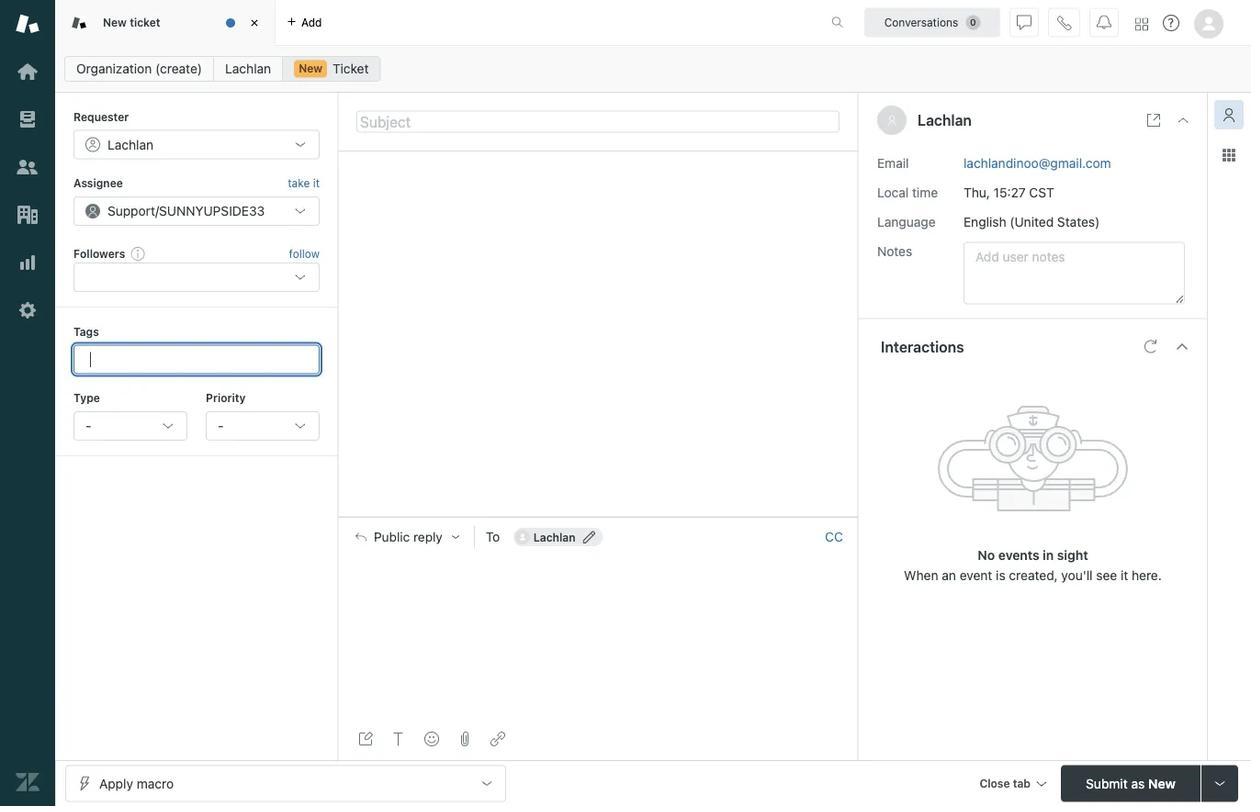 Task type: describe. For each thing, give the bounding box(es) containing it.
organization (create)
[[76, 61, 202, 76]]

public reply button
[[339, 518, 474, 556]]

cc
[[825, 529, 843, 545]]

email
[[877, 155, 909, 170]]

assignee element
[[73, 196, 320, 226]]

zendesk support image
[[16, 12, 39, 36]]

is
[[996, 568, 1005, 583]]

macro
[[137, 776, 174, 791]]

Add user notes text field
[[964, 242, 1185, 305]]

public
[[374, 529, 410, 545]]

- button for type
[[73, 412, 187, 441]]

15:27
[[994, 185, 1026, 200]]

new ticket
[[103, 16, 160, 29]]

ticket
[[130, 16, 160, 29]]

(united
[[1010, 214, 1054, 229]]

(create)
[[155, 61, 202, 76]]

no
[[978, 548, 995, 563]]

notes
[[877, 243, 912, 259]]

created,
[[1009, 568, 1058, 583]]

add link (cmd k) image
[[490, 732, 505, 747]]

submit
[[1086, 776, 1128, 791]]

you'll
[[1061, 568, 1093, 583]]

follow
[[289, 247, 320, 260]]

lachlan inside secondary element
[[225, 61, 271, 76]]

follow button
[[289, 245, 320, 262]]

- for priority
[[218, 418, 224, 434]]

new for new
[[299, 62, 323, 75]]

type
[[73, 392, 100, 405]]

ticket
[[332, 61, 369, 76]]

organization
[[76, 61, 152, 76]]

reporting image
[[16, 251, 39, 275]]

new ticket tab
[[55, 0, 276, 46]]

info on adding followers image
[[131, 246, 145, 261]]

minimize composer image
[[591, 510, 605, 524]]

tabs tab list
[[55, 0, 812, 46]]

edit user image
[[583, 531, 596, 544]]

close tab
[[980, 778, 1031, 790]]

views image
[[16, 107, 39, 131]]

time
[[912, 185, 938, 200]]

- for type
[[85, 418, 91, 434]]

tab
[[1013, 778, 1031, 790]]

- button for priority
[[206, 412, 320, 441]]

requester element
[[73, 130, 320, 159]]

assignee
[[73, 177, 123, 190]]

see
[[1096, 568, 1117, 583]]

draft mode image
[[358, 732, 373, 747]]

/
[[155, 203, 159, 218]]

2 horizontal spatial new
[[1148, 776, 1176, 791]]

apply
[[99, 776, 133, 791]]

it inside button
[[313, 177, 320, 190]]

close
[[980, 778, 1010, 790]]

when
[[904, 568, 938, 583]]



Task type: vqa. For each thing, say whether or not it's contained in the screenshot.
-
yes



Task type: locate. For each thing, give the bounding box(es) containing it.
submit as new
[[1086, 776, 1176, 791]]

secondary element
[[55, 51, 1251, 87]]

0 horizontal spatial close image
[[245, 14, 264, 32]]

language
[[877, 214, 936, 229]]

new left 'ticket'
[[103, 16, 127, 29]]

local
[[877, 185, 909, 200]]

0 vertical spatial close image
[[245, 14, 264, 32]]

thu, 15:27 cst
[[964, 185, 1054, 200]]

conversations
[[884, 16, 958, 29]]

1 horizontal spatial it
[[1121, 568, 1128, 583]]

sunnyupside33
[[159, 203, 265, 218]]

in
[[1043, 548, 1054, 563]]

Subject field
[[356, 111, 840, 133]]

close tab button
[[971, 766, 1054, 805]]

- down type
[[85, 418, 91, 434]]

button displays agent's chat status as invisible. image
[[1017, 15, 1032, 30]]

new
[[103, 16, 127, 29], [299, 62, 323, 75], [1148, 776, 1176, 791]]

cc button
[[825, 529, 843, 545]]

0 horizontal spatial - button
[[73, 412, 187, 441]]

lachlan down requester
[[107, 137, 154, 152]]

events
[[998, 548, 1039, 563]]

add button
[[276, 0, 333, 45]]

apply macro
[[99, 776, 174, 791]]

1 horizontal spatial close image
[[1176, 113, 1190, 128]]

Public reply composer text field
[[347, 556, 850, 595]]

1 vertical spatial close image
[[1176, 113, 1190, 128]]

support / sunnyupside33
[[107, 203, 265, 218]]

take
[[288, 177, 310, 190]]

0 horizontal spatial new
[[103, 16, 127, 29]]

1 - from the left
[[85, 418, 91, 434]]

followers element
[[73, 263, 320, 292]]

lachlan right (create)
[[225, 61, 271, 76]]

states)
[[1057, 214, 1100, 229]]

0 vertical spatial new
[[103, 16, 127, 29]]

lachlan
[[225, 61, 271, 76], [918, 112, 972, 129], [107, 137, 154, 152], [533, 531, 576, 544]]

reply
[[413, 529, 443, 545]]

english (united states)
[[964, 214, 1100, 229]]

followers
[[73, 247, 125, 260]]

apps image
[[1222, 148, 1236, 163]]

view more details image
[[1146, 113, 1161, 128]]

lachlan up time
[[918, 112, 972, 129]]

lachlan inside the requester 'element'
[[107, 137, 154, 152]]

to
[[486, 529, 500, 545]]

thu,
[[964, 185, 990, 200]]

new for new ticket
[[103, 16, 127, 29]]

Tags field
[[87, 351, 302, 369]]

add attachment image
[[457, 732, 472, 747]]

it inside "no events in sight when an event is created, you'll see it here."
[[1121, 568, 1128, 583]]

displays possible ticket submission types image
[[1212, 777, 1227, 791]]

- down priority
[[218, 418, 224, 434]]

admin image
[[16, 299, 39, 322]]

0 vertical spatial it
[[313, 177, 320, 190]]

0 horizontal spatial -
[[85, 418, 91, 434]]

it right see on the bottom right
[[1121, 568, 1128, 583]]

no events in sight when an event is created, you'll see it here.
[[904, 548, 1162, 583]]

new inside secondary element
[[299, 62, 323, 75]]

it
[[313, 177, 320, 190], [1121, 568, 1128, 583]]

english
[[964, 214, 1006, 229]]

add
[[301, 16, 322, 29]]

an
[[942, 568, 956, 583]]

new left the ticket
[[299, 62, 323, 75]]

2 - button from the left
[[206, 412, 320, 441]]

event
[[960, 568, 992, 583]]

customer context image
[[1222, 107, 1236, 122]]

customers image
[[16, 155, 39, 179]]

1 vertical spatial it
[[1121, 568, 1128, 583]]

public reply
[[374, 529, 443, 545]]

notifications image
[[1097, 15, 1111, 30]]

close image up lachlan link
[[245, 14, 264, 32]]

- button down priority
[[206, 412, 320, 441]]

lachlan right lachlandinoo@gmail.com icon
[[533, 531, 576, 544]]

2 - from the left
[[218, 418, 224, 434]]

2 vertical spatial new
[[1148, 776, 1176, 791]]

close image inside the new ticket tab
[[245, 14, 264, 32]]

organization (create) button
[[64, 56, 214, 82]]

lachlandinoo@gmail.com image
[[515, 530, 530, 545]]

lachlandinoo@gmail.com
[[964, 155, 1111, 170]]

1 - button from the left
[[73, 412, 187, 441]]

zendesk products image
[[1135, 18, 1148, 31]]

1 horizontal spatial new
[[299, 62, 323, 75]]

- button down type
[[73, 412, 187, 441]]

1 vertical spatial new
[[299, 62, 323, 75]]

support
[[107, 203, 155, 218]]

-
[[85, 418, 91, 434], [218, 418, 224, 434]]

here.
[[1132, 568, 1162, 583]]

conversations button
[[864, 8, 1000, 37]]

zendesk image
[[16, 771, 39, 795]]

organizations image
[[16, 203, 39, 227]]

take it button
[[288, 174, 320, 193]]

priority
[[206, 392, 246, 405]]

cst
[[1029, 185, 1054, 200]]

local time
[[877, 185, 938, 200]]

user image
[[886, 115, 897, 126], [888, 116, 896, 125]]

close image
[[245, 14, 264, 32], [1176, 113, 1190, 128]]

sight
[[1057, 548, 1088, 563]]

close image right view more details image
[[1176, 113, 1190, 128]]

1 horizontal spatial - button
[[206, 412, 320, 441]]

interactions
[[881, 338, 964, 356]]

tags
[[73, 325, 99, 338]]

get started image
[[16, 60, 39, 84]]

requester
[[73, 110, 129, 123]]

- button
[[73, 412, 187, 441], [206, 412, 320, 441]]

insert emojis image
[[424, 732, 439, 747]]

as
[[1131, 776, 1145, 791]]

0 horizontal spatial it
[[313, 177, 320, 190]]

get help image
[[1163, 15, 1179, 31]]

1 horizontal spatial -
[[218, 418, 224, 434]]

main element
[[0, 0, 55, 806]]

lachlan link
[[213, 56, 283, 82]]

it right the take
[[313, 177, 320, 190]]

format text image
[[391, 732, 406, 747]]

new inside tab
[[103, 16, 127, 29]]

new right as
[[1148, 776, 1176, 791]]

take it
[[288, 177, 320, 190]]



